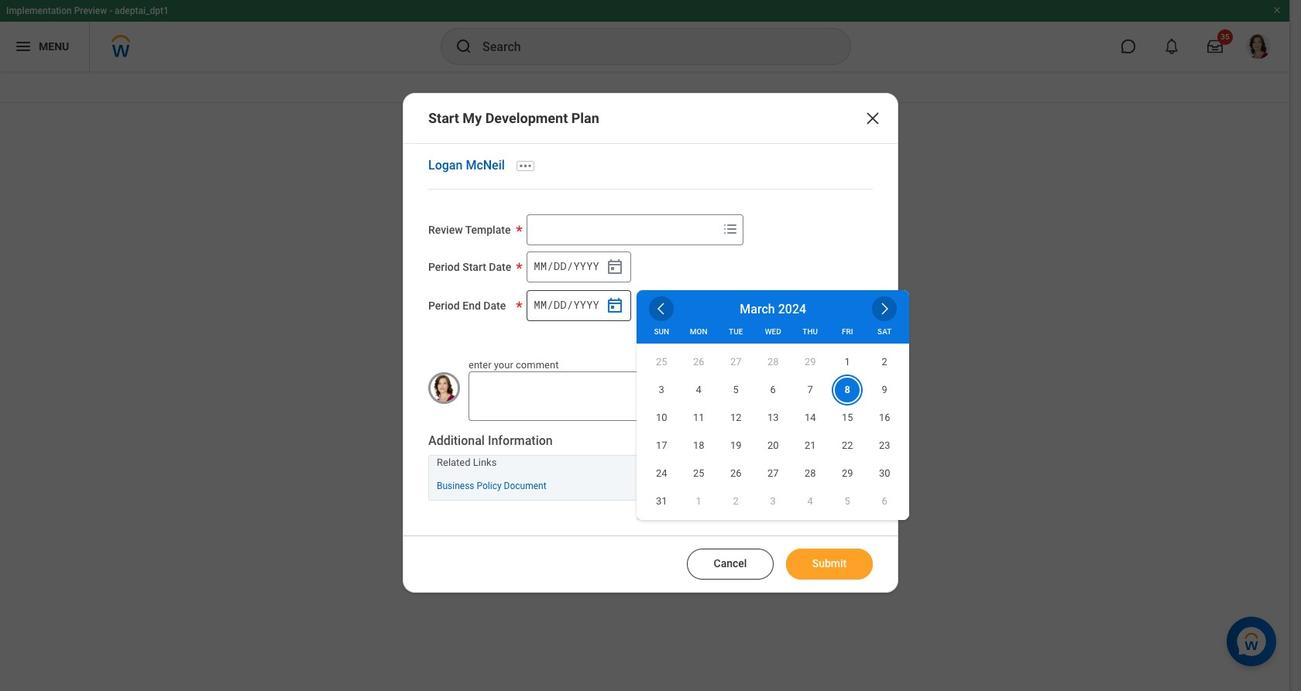 Task type: vqa. For each thing, say whether or not it's contained in the screenshot.


Task type: locate. For each thing, give the bounding box(es) containing it.
0 horizontal spatial 4 button
[[687, 378, 711, 403]]

business policy document link
[[437, 478, 547, 492]]

1 horizontal spatial 1 button
[[835, 350, 860, 375]]

march  2024 application
[[637, 290, 910, 520]]

0 vertical spatial date
[[489, 261, 511, 273]]

25 down 18 button
[[693, 468, 705, 480]]

0 vertical spatial 4 button
[[687, 378, 711, 403]]

notifications large image
[[1164, 39, 1180, 54]]

1 yyyy from the top
[[574, 259, 600, 274]]

3 up the 10
[[659, 384, 665, 396]]

0 vertical spatial 27
[[730, 356, 742, 368]]

1 horizontal spatial 6 button
[[873, 489, 897, 514]]

0 horizontal spatial 27 button
[[724, 350, 749, 375]]

additional
[[428, 434, 485, 449]]

1 horizontal spatial 28 button
[[798, 462, 823, 486]]

2 up the 9
[[882, 356, 888, 368]]

0 vertical spatial 25
[[656, 356, 667, 368]]

29 button
[[798, 350, 823, 375], [835, 462, 860, 486]]

29 up 7
[[805, 356, 816, 368]]

period start date group
[[527, 252, 632, 283]]

dd inside period start date group
[[554, 259, 567, 274]]

0 vertical spatial start
[[428, 110, 459, 126]]

28 button down 21 button
[[798, 462, 823, 486]]

3 down the 20 button
[[771, 496, 776, 508]]

1 calendar image from the top
[[606, 258, 625, 276]]

0 vertical spatial 3
[[659, 384, 665, 396]]

3 button
[[649, 378, 674, 403], [761, 489, 786, 514]]

1 vertical spatial 29 button
[[835, 462, 860, 486]]

0 horizontal spatial 5 button
[[724, 378, 749, 403]]

date down template
[[489, 261, 511, 273]]

1 vertical spatial 2
[[733, 496, 739, 508]]

-
[[109, 5, 112, 16]]

1 vertical spatial 4
[[808, 496, 813, 508]]

28 for 28 button to the top
[[768, 356, 779, 368]]

calendar image inside period start date group
[[606, 258, 625, 276]]

preview
[[74, 5, 107, 16]]

1 vertical spatial 25
[[693, 468, 705, 480]]

march
[[740, 302, 775, 317]]

mm
[[534, 259, 547, 274], [534, 298, 547, 313]]

Review Template field
[[528, 216, 718, 244]]

27 button down the 20 button
[[761, 462, 786, 486]]

26 button down mon at the top right of page
[[687, 350, 711, 375]]

1 vertical spatial 5
[[845, 496, 851, 508]]

1 vertical spatial 26
[[730, 468, 742, 480]]

start left my
[[428, 110, 459, 126]]

date right end
[[484, 300, 506, 312]]

0 vertical spatial 1
[[845, 356, 851, 368]]

3
[[659, 384, 665, 396], [771, 496, 776, 508]]

5 button
[[724, 378, 749, 403], [835, 489, 860, 514]]

20 button
[[761, 434, 786, 458]]

1 button
[[835, 350, 860, 375], [687, 489, 711, 514]]

0 horizontal spatial 29
[[805, 356, 816, 368]]

calendar image
[[606, 258, 625, 276], [606, 297, 625, 315]]

27 for 27 button to the left
[[730, 356, 742, 368]]

1 horizontal spatial 5
[[845, 496, 851, 508]]

0 vertical spatial 29
[[805, 356, 816, 368]]

6 button
[[761, 378, 786, 403], [873, 489, 897, 514]]

2 calendar image from the top
[[606, 297, 625, 315]]

28
[[768, 356, 779, 368], [805, 468, 816, 480]]

date for period start date
[[489, 261, 511, 273]]

4 button up 11
[[687, 378, 711, 403]]

1 vertical spatial date
[[484, 300, 506, 312]]

1 horizontal spatial 27
[[768, 468, 779, 480]]

0 horizontal spatial 2
[[733, 496, 739, 508]]

3 button up the 10
[[649, 378, 674, 403]]

0 vertical spatial 1 button
[[835, 350, 860, 375]]

calendar image left chevron left image
[[606, 297, 625, 315]]

1 horizontal spatial 2
[[882, 356, 888, 368]]

13 button
[[761, 406, 786, 431]]

mm inside period end date group
[[534, 298, 547, 313]]

5
[[733, 384, 739, 396], [845, 496, 851, 508]]

26 for top 26 button
[[693, 356, 705, 368]]

23 button
[[873, 434, 897, 458]]

tue
[[729, 328, 743, 336]]

1 button right 31 button
[[687, 489, 711, 514]]

4 button down 21 button
[[798, 489, 823, 514]]

yyyy up period end date group
[[574, 259, 600, 274]]

1 vertical spatial 27
[[768, 468, 779, 480]]

0 vertical spatial 4
[[696, 384, 702, 396]]

mm down period start date group
[[534, 298, 547, 313]]

29 button up 7
[[798, 350, 823, 375]]

25 down sun
[[656, 356, 667, 368]]

2 mm from the top
[[534, 298, 547, 313]]

1 horizontal spatial 4
[[808, 496, 813, 508]]

5 button down 22 button
[[835, 489, 860, 514]]

1 vertical spatial yyyy
[[574, 298, 600, 313]]

0 vertical spatial 26
[[693, 356, 705, 368]]

26
[[693, 356, 705, 368], [730, 468, 742, 480]]

26 down mon at the top right of page
[[693, 356, 705, 368]]

0 horizontal spatial 3 button
[[649, 378, 674, 403]]

0 horizontal spatial 1 button
[[687, 489, 711, 514]]

30
[[879, 468, 891, 480]]

19 button
[[724, 434, 749, 458]]

1 vertical spatial 26 button
[[724, 462, 749, 486]]

yyyy inside period end date group
[[574, 298, 600, 313]]

start down "review template"
[[463, 261, 486, 273]]

0 horizontal spatial 25 button
[[649, 350, 674, 375]]

27 button down tue
[[724, 350, 749, 375]]

employee's photo (logan mcneil) image
[[428, 373, 460, 404]]

5 up 12
[[733, 384, 739, 396]]

chevron right image
[[877, 301, 893, 317]]

2 for rightmost 2 button
[[882, 356, 888, 368]]

2 period from the top
[[428, 300, 460, 312]]

4 down 21 button
[[808, 496, 813, 508]]

enter your comment text field
[[469, 372, 686, 422]]

1 vertical spatial 6
[[882, 496, 888, 508]]

mm / dd / yyyy for period start date
[[534, 259, 600, 274]]

0 vertical spatial mm
[[534, 259, 547, 274]]

2 yyyy from the top
[[574, 298, 600, 313]]

related links
[[437, 457, 497, 468]]

1 period from the top
[[428, 261, 460, 273]]

sat
[[878, 328, 892, 336]]

my
[[463, 110, 482, 126]]

0 vertical spatial 2
[[882, 356, 888, 368]]

0 vertical spatial 5
[[733, 384, 739, 396]]

1 dd from the top
[[554, 259, 567, 274]]

26 for the bottom 26 button
[[730, 468, 742, 480]]

0 horizontal spatial 25
[[656, 356, 667, 368]]

0 vertical spatial 6 button
[[761, 378, 786, 403]]

2 dd from the top
[[554, 298, 567, 313]]

policy
[[477, 481, 502, 492]]

1 button up 8
[[835, 350, 860, 375]]

dd up period end date group
[[554, 259, 567, 274]]

29 for the top 29 button
[[805, 356, 816, 368]]

review template
[[428, 224, 511, 236]]

6 button up '13'
[[761, 378, 786, 403]]

20
[[768, 440, 779, 452]]

25 button down 18 button
[[687, 462, 711, 486]]

1 horizontal spatial 26 button
[[724, 462, 749, 486]]

1
[[845, 356, 851, 368], [696, 496, 702, 508]]

mm for period end date
[[534, 298, 547, 313]]

2 button up the 9
[[873, 350, 897, 375]]

1 right 31 button
[[696, 496, 702, 508]]

period left end
[[428, 300, 460, 312]]

0 horizontal spatial 3
[[659, 384, 665, 396]]

25 button
[[649, 350, 674, 375], [687, 462, 711, 486]]

28 button
[[761, 350, 786, 375], [798, 462, 823, 486]]

1 horizontal spatial start
[[463, 261, 486, 273]]

9 button
[[873, 378, 897, 403]]

0 vertical spatial yyyy
[[574, 259, 600, 274]]

calendar image inside period end date group
[[606, 297, 625, 315]]

29 button down 22 button
[[835, 462, 860, 486]]

main content
[[0, 71, 1290, 146]]

0 horizontal spatial 28
[[768, 356, 779, 368]]

24
[[656, 468, 667, 480]]

cancel button
[[687, 549, 774, 580]]

1 vertical spatial 3 button
[[761, 489, 786, 514]]

mm / dd / yyyy inside period end date group
[[534, 298, 600, 313]]

27 down tue
[[730, 356, 742, 368]]

0 vertical spatial 27 button
[[724, 350, 749, 375]]

1 horizontal spatial 3
[[771, 496, 776, 508]]

2 button down 19 button
[[724, 489, 749, 514]]

period down 'review'
[[428, 261, 460, 273]]

0 horizontal spatial 26
[[693, 356, 705, 368]]

logan mcneil link
[[428, 158, 505, 173]]

15 button
[[835, 406, 860, 431]]

your
[[494, 359, 514, 371]]

mm / dd / yyyy up period end date group
[[534, 259, 600, 274]]

1 horizontal spatial 29 button
[[835, 462, 860, 486]]

x image
[[864, 109, 882, 128]]

28 down wed
[[768, 356, 779, 368]]

logan
[[428, 158, 463, 173]]

0 horizontal spatial 26 button
[[687, 350, 711, 375]]

29
[[805, 356, 816, 368], [842, 468, 853, 480]]

1 horizontal spatial 25
[[693, 468, 705, 480]]

25 button down sun
[[649, 350, 674, 375]]

4
[[696, 384, 702, 396], [808, 496, 813, 508]]

1 horizontal spatial 28
[[805, 468, 816, 480]]

logan mcneil
[[428, 158, 505, 173]]

dd inside period end date group
[[554, 298, 567, 313]]

1 vertical spatial 3
[[771, 496, 776, 508]]

30 button
[[873, 462, 897, 486]]

25 for the leftmost 25 "button"
[[656, 356, 667, 368]]

3 button down the 20 button
[[761, 489, 786, 514]]

0 vertical spatial dd
[[554, 259, 567, 274]]

27 for rightmost 27 button
[[768, 468, 779, 480]]

2 mm / dd / yyyy from the top
[[534, 298, 600, 313]]

6 button down the 30 button
[[873, 489, 897, 514]]

28 down 21 button
[[805, 468, 816, 480]]

calendar image down review template 'field'
[[606, 258, 625, 276]]

5 button up 12
[[724, 378, 749, 403]]

15
[[842, 412, 853, 424]]

27
[[730, 356, 742, 368], [768, 468, 779, 480]]

26 button
[[687, 350, 711, 375], [724, 462, 749, 486]]

0 vertical spatial 2 button
[[873, 350, 897, 375]]

development
[[485, 110, 568, 126]]

0 vertical spatial mm / dd / yyyy
[[534, 259, 600, 274]]

1 horizontal spatial 26
[[730, 468, 742, 480]]

29 for right 29 button
[[842, 468, 853, 480]]

1 vertical spatial 28
[[805, 468, 816, 480]]

implementation preview -   adeptai_dpt1
[[6, 5, 169, 16]]

0 horizontal spatial start
[[428, 110, 459, 126]]

yyyy
[[574, 259, 600, 274], [574, 298, 600, 313]]

1 vertical spatial 25 button
[[687, 462, 711, 486]]

26 down 19 button
[[730, 468, 742, 480]]

0 horizontal spatial 6 button
[[761, 378, 786, 403]]

1 vertical spatial calendar image
[[606, 297, 625, 315]]

period start date
[[428, 261, 511, 273]]

0 vertical spatial period
[[428, 261, 460, 273]]

1 vertical spatial dd
[[554, 298, 567, 313]]

1 vertical spatial 27 button
[[761, 462, 786, 486]]

1 vertical spatial mm / dd / yyyy
[[534, 298, 600, 313]]

4 for the top "4" button
[[696, 384, 702, 396]]

1 vertical spatial 6 button
[[873, 489, 897, 514]]

0 vertical spatial calendar image
[[606, 258, 625, 276]]

5 down 22 button
[[845, 496, 851, 508]]

1 vertical spatial 4 button
[[798, 489, 823, 514]]

template
[[465, 224, 511, 236]]

1 mm / dd / yyyy from the top
[[534, 259, 600, 274]]

0 horizontal spatial 29 button
[[798, 350, 823, 375]]

6 down the 30 button
[[882, 496, 888, 508]]

2
[[882, 356, 888, 368], [733, 496, 739, 508]]

2 button
[[873, 350, 897, 375], [724, 489, 749, 514]]

dd down period start date group
[[554, 298, 567, 313]]

related
[[437, 457, 471, 468]]

submit
[[812, 558, 847, 570]]

mm inside period start date group
[[534, 259, 547, 274]]

23
[[879, 440, 891, 452]]

28 button down wed
[[761, 350, 786, 375]]

0 horizontal spatial 27
[[730, 356, 742, 368]]

1 vertical spatial 5 button
[[835, 489, 860, 514]]

1 up 8
[[845, 356, 851, 368]]

1 vertical spatial 29
[[842, 468, 853, 480]]

date
[[489, 261, 511, 273], [484, 300, 506, 312]]

business policy document
[[437, 481, 547, 492]]

adeptai_dpt1
[[115, 5, 169, 16]]

2 down 19 button
[[733, 496, 739, 508]]

dd
[[554, 259, 567, 274], [554, 298, 567, 313]]

1 vertical spatial mm
[[534, 298, 547, 313]]

mm for period start date
[[534, 259, 547, 274]]

inbox large image
[[1208, 39, 1223, 54]]

0 vertical spatial 28
[[768, 356, 779, 368]]

1 horizontal spatial 5 button
[[835, 489, 860, 514]]

0 horizontal spatial 5
[[733, 384, 739, 396]]

yyyy inside period start date group
[[574, 259, 600, 274]]

0 horizontal spatial 2 button
[[724, 489, 749, 514]]

6 up '13'
[[771, 384, 776, 396]]

4 up 11
[[696, 384, 702, 396]]

1 horizontal spatial 6
[[882, 496, 888, 508]]

0 vertical spatial 6
[[771, 384, 776, 396]]

1 vertical spatial period
[[428, 300, 460, 312]]

mm / dd / yyyy inside period start date group
[[534, 259, 600, 274]]

business
[[437, 481, 475, 492]]

29 down 22 button
[[842, 468, 853, 480]]

27 button
[[724, 350, 749, 375], [761, 462, 786, 486]]

1 mm from the top
[[534, 259, 547, 274]]

26 button down 19 button
[[724, 462, 749, 486]]

end
[[463, 300, 481, 312]]

links
[[473, 457, 497, 468]]

yyyy down period start date group
[[574, 298, 600, 313]]

mm up period end date group
[[534, 259, 547, 274]]

1 vertical spatial 1
[[696, 496, 702, 508]]

27 down the 20 button
[[768, 468, 779, 480]]

mm / dd / yyyy down period start date group
[[534, 298, 600, 313]]

mm / dd / yyyy
[[534, 259, 600, 274], [534, 298, 600, 313]]

4 button
[[687, 378, 711, 403], [798, 489, 823, 514]]



Task type: describe. For each thing, give the bounding box(es) containing it.
18
[[693, 440, 705, 452]]

14 button
[[798, 406, 823, 431]]

16 button
[[873, 406, 897, 431]]

12
[[730, 412, 742, 424]]

0 horizontal spatial 1
[[696, 496, 702, 508]]

1 horizontal spatial 4 button
[[798, 489, 823, 514]]

28 for 28 button to the bottom
[[805, 468, 816, 480]]

sun
[[654, 328, 669, 336]]

7
[[808, 384, 813, 396]]

implementation
[[6, 5, 72, 16]]

1 vertical spatial 1 button
[[687, 489, 711, 514]]

date for period end date
[[484, 300, 506, 312]]

0 vertical spatial 28 button
[[761, 350, 786, 375]]

enter your comment
[[469, 359, 559, 371]]

17
[[656, 440, 667, 452]]

31 button
[[649, 489, 674, 514]]

2 for bottom 2 button
[[733, 496, 739, 508]]

1 horizontal spatial 3 button
[[761, 489, 786, 514]]

1 vertical spatial start
[[463, 261, 486, 273]]

submit button
[[786, 549, 873, 580]]

2024
[[778, 302, 807, 317]]

cancel
[[714, 558, 747, 570]]

additional information region
[[428, 433, 651, 501]]

search image
[[455, 37, 473, 56]]

12 button
[[724, 406, 749, 431]]

0 vertical spatial 26 button
[[687, 350, 711, 375]]

implementation preview -   adeptai_dpt1 banner
[[0, 0, 1290, 71]]

1 horizontal spatial 27 button
[[761, 462, 786, 486]]

18 button
[[687, 434, 711, 458]]

14
[[805, 412, 816, 424]]

11
[[693, 412, 705, 424]]

8
[[845, 384, 851, 396]]

additional information
[[428, 434, 553, 449]]

11 button
[[687, 406, 711, 431]]

21
[[805, 440, 816, 452]]

1 vertical spatial 2 button
[[724, 489, 749, 514]]

16
[[879, 412, 891, 424]]

22
[[842, 440, 853, 452]]

period end date group
[[527, 290, 632, 321]]

fri
[[842, 328, 853, 336]]

period for period end date
[[428, 300, 460, 312]]

wed
[[765, 328, 781, 336]]

13
[[768, 412, 779, 424]]

start my development plan
[[428, 110, 600, 126]]

document
[[504, 481, 547, 492]]

thu
[[803, 328, 818, 336]]

dd for period end date
[[554, 298, 567, 313]]

21 button
[[798, 434, 823, 458]]

close environment banner image
[[1273, 5, 1282, 15]]

profile logan mcneil element
[[1237, 29, 1281, 64]]

24 button
[[649, 462, 674, 486]]

plan
[[572, 110, 600, 126]]

8 button
[[835, 378, 860, 403]]

31
[[656, 496, 667, 508]]

10
[[656, 412, 667, 424]]

10 button
[[649, 406, 674, 431]]

calendar image for period end date
[[606, 297, 625, 315]]

period for period start date
[[428, 261, 460, 273]]

mon
[[690, 328, 708, 336]]

1 vertical spatial 28 button
[[798, 462, 823, 486]]

1 horizontal spatial 2 button
[[873, 350, 897, 375]]

yyyy for period end date
[[574, 298, 600, 313]]

yyyy for period start date
[[574, 259, 600, 274]]

dd for period start date
[[554, 259, 567, 274]]

1 horizontal spatial 1
[[845, 356, 851, 368]]

period end date
[[428, 300, 506, 312]]

review
[[428, 224, 463, 236]]

0 vertical spatial 5 button
[[724, 378, 749, 403]]

prompts image
[[721, 220, 740, 238]]

march  2024
[[740, 302, 807, 317]]

information
[[488, 434, 553, 449]]

comment
[[516, 359, 559, 371]]

7 button
[[798, 378, 823, 403]]

22 button
[[835, 434, 860, 458]]

mcneil
[[466, 158, 505, 173]]

start my development plan dialog
[[403, 93, 899, 594]]

4 for the right "4" button
[[808, 496, 813, 508]]

chevron left image
[[654, 301, 670, 317]]

mm / dd / yyyy for period end date
[[534, 298, 600, 313]]

19
[[730, 440, 742, 452]]

17 button
[[649, 434, 674, 458]]

0 horizontal spatial 6
[[771, 384, 776, 396]]

0 vertical spatial 29 button
[[798, 350, 823, 375]]

9
[[882, 384, 888, 396]]

enter
[[469, 359, 492, 371]]

0 vertical spatial 3 button
[[649, 378, 674, 403]]

25 for bottom 25 "button"
[[693, 468, 705, 480]]

calendar image for period start date
[[606, 258, 625, 276]]



